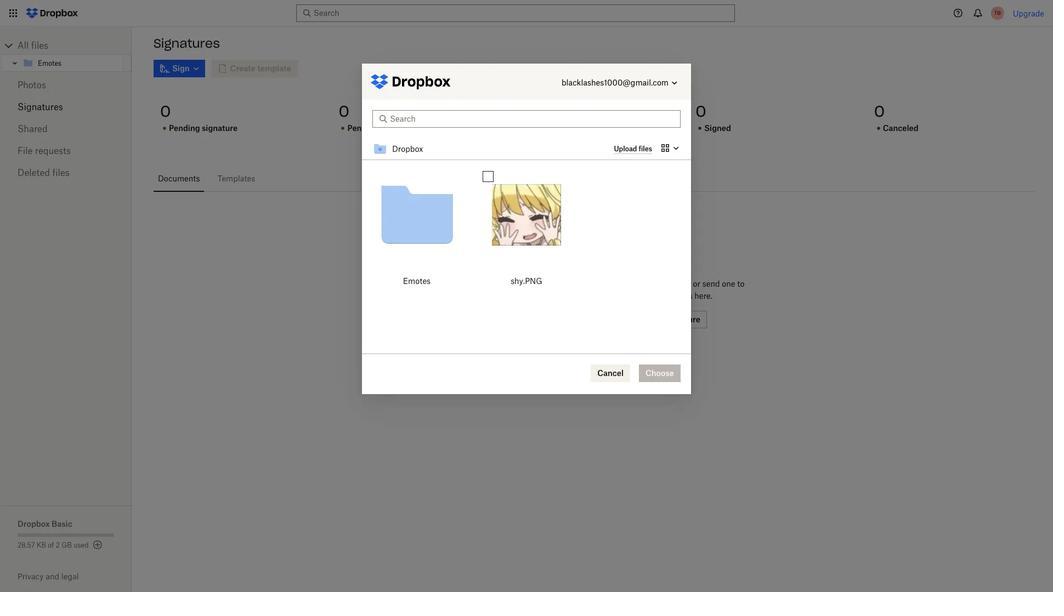 Task type: describe. For each thing, give the bounding box(es) containing it.
document
[[654, 279, 691, 289]]

dropbox
[[18, 520, 50, 529]]

documents
[[158, 174, 200, 183]]

your
[[380, 123, 397, 133]]

1 horizontal spatial signatures
[[154, 36, 220, 51]]

templates
[[217, 174, 255, 183]]

global header element
[[0, 0, 1053, 27]]

pending for pending your signature
[[347, 123, 379, 133]]

pending your signature
[[347, 123, 435, 133]]

kb
[[37, 541, 46, 550]]

photos link
[[18, 74, 114, 96]]

files for all files
[[31, 40, 48, 51]]

requests
[[35, 145, 71, 156]]

canceled
[[883, 123, 919, 133]]

gb
[[62, 541, 72, 550]]

all files
[[18, 40, 48, 51]]

upgrade link
[[1013, 9, 1045, 18]]

deleted
[[18, 167, 50, 178]]

file requests link
[[18, 140, 114, 162]]

files for deleted files
[[52, 167, 70, 178]]

or
[[693, 279, 701, 289]]

emotes
[[38, 59, 62, 67]]

0 for canceled
[[874, 101, 885, 121]]

here.
[[695, 291, 713, 301]]

a
[[648, 279, 652, 289]]

whether you sign a document or send one to others for signature, it appears here.
[[582, 279, 745, 301]]

and
[[46, 572, 59, 582]]

deleted files link
[[18, 162, 114, 184]]

privacy
[[18, 572, 44, 582]]

emotes link
[[22, 57, 121, 70]]

2 signature from the left
[[399, 123, 435, 133]]

2
[[56, 541, 60, 550]]

privacy and legal link
[[18, 572, 132, 582]]

privacy and legal
[[18, 572, 79, 582]]

signatures link
[[18, 96, 114, 118]]

declined
[[526, 123, 560, 133]]

0 for declined
[[517, 101, 528, 121]]

upgrade
[[1013, 9, 1045, 18]]

to
[[737, 279, 745, 289]]

appears
[[664, 291, 693, 301]]

you
[[615, 279, 628, 289]]

whether
[[582, 279, 613, 289]]

file
[[18, 145, 33, 156]]

all files link
[[18, 37, 132, 54]]



Task type: vqa. For each thing, say whether or not it's contained in the screenshot.
Quota usage element
no



Task type: locate. For each thing, give the bounding box(es) containing it.
0 horizontal spatial files
[[31, 40, 48, 51]]

get more space image
[[91, 539, 104, 552]]

0 up declined
[[517, 101, 528, 121]]

1 pending from the left
[[169, 123, 200, 133]]

one
[[722, 279, 735, 289]]

1 vertical spatial files
[[52, 167, 70, 178]]

of
[[48, 541, 54, 550]]

0 horizontal spatial signatures
[[18, 101, 63, 112]]

0 up pending signature
[[160, 101, 171, 121]]

for
[[606, 291, 616, 301]]

signed
[[705, 123, 731, 133]]

2 pending from the left
[[347, 123, 379, 133]]

others
[[582, 291, 604, 301]]

0 for pending your signature
[[339, 101, 349, 121]]

signature right your
[[399, 123, 435, 133]]

choose a file to sign dialog
[[362, 64, 691, 394]]

0
[[160, 101, 171, 121], [339, 101, 349, 121], [517, 101, 528, 121], [696, 101, 706, 121], [874, 101, 885, 121]]

send
[[703, 279, 720, 289]]

1 0 from the left
[[160, 101, 171, 121]]

used
[[74, 541, 89, 550]]

sign
[[630, 279, 646, 289]]

shared
[[18, 123, 48, 134]]

0 up pending your signature
[[339, 101, 349, 121]]

basic
[[52, 520, 72, 529]]

pending
[[169, 123, 200, 133], [347, 123, 379, 133]]

0 up canceled
[[874, 101, 885, 121]]

dropbox basic
[[18, 520, 72, 529]]

tab list containing documents
[[154, 166, 1036, 192]]

pending up documents
[[169, 123, 200, 133]]

0 vertical spatial signatures
[[154, 36, 220, 51]]

files inside tree
[[31, 40, 48, 51]]

tab list
[[154, 166, 1036, 192]]

signature
[[202, 123, 238, 133], [399, 123, 435, 133]]

files right all
[[31, 40, 48, 51]]

files down file requests link
[[52, 167, 70, 178]]

0 horizontal spatial pending
[[169, 123, 200, 133]]

0 up signed
[[696, 101, 706, 121]]

files
[[31, 40, 48, 51], [52, 167, 70, 178]]

it
[[657, 291, 662, 301]]

4 0 from the left
[[696, 101, 706, 121]]

dropbox logo - go to the homepage image
[[22, 4, 82, 22]]

1 vertical spatial signatures
[[18, 101, 63, 112]]

0 vertical spatial files
[[31, 40, 48, 51]]

file requests
[[18, 145, 71, 156]]

2 0 from the left
[[339, 101, 349, 121]]

photos
[[18, 80, 46, 91]]

legal
[[61, 572, 79, 582]]

signature up templates
[[202, 123, 238, 133]]

28.57
[[18, 541, 35, 550]]

1 horizontal spatial pending
[[347, 123, 379, 133]]

3 0 from the left
[[517, 101, 528, 121]]

documents tab
[[154, 166, 204, 192]]

5 0 from the left
[[874, 101, 885, 121]]

deleted files
[[18, 167, 70, 178]]

all
[[18, 40, 29, 51]]

shared link
[[18, 118, 114, 140]]

0 for signed
[[696, 101, 706, 121]]

0 horizontal spatial signature
[[202, 123, 238, 133]]

pending for pending signature
[[169, 123, 200, 133]]

0 for pending signature
[[160, 101, 171, 121]]

1 signature from the left
[[202, 123, 238, 133]]

1 horizontal spatial signature
[[399, 123, 435, 133]]

signatures
[[154, 36, 220, 51], [18, 101, 63, 112]]

pending signature
[[169, 123, 238, 133]]

signature,
[[619, 291, 655, 301]]

pending left your
[[347, 123, 379, 133]]

1 horizontal spatial files
[[52, 167, 70, 178]]

templates tab
[[213, 166, 260, 192]]

all files tree
[[2, 37, 132, 72]]

28.57 kb of 2 gb used
[[18, 541, 89, 550]]



